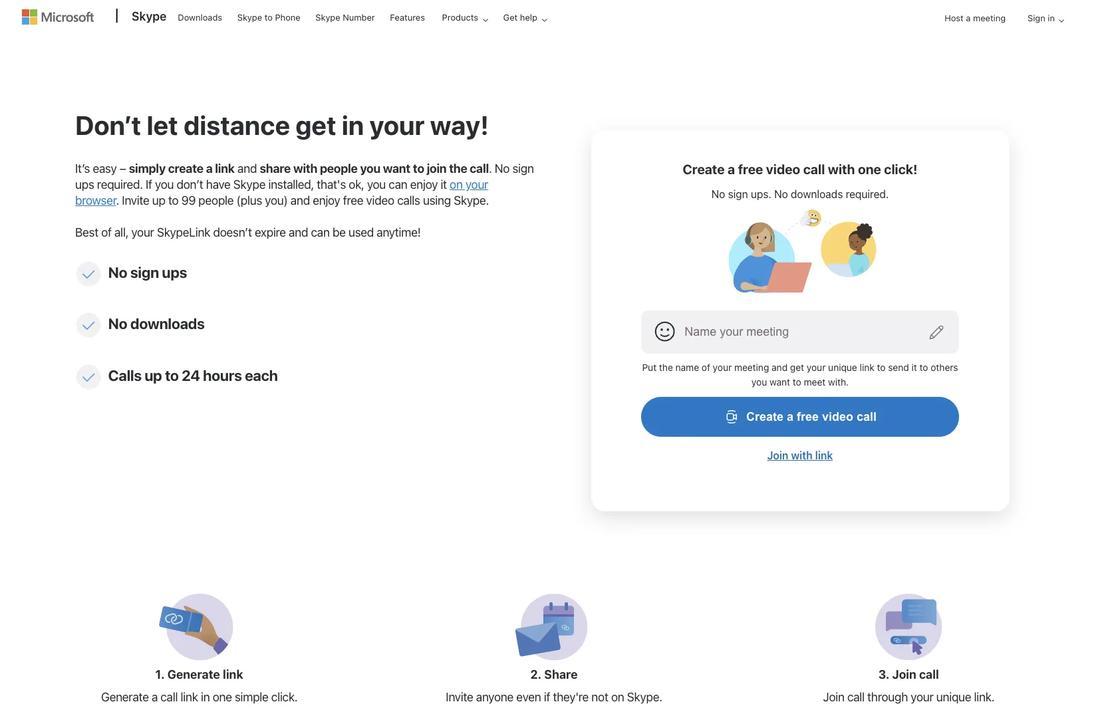 Task type: describe. For each thing, give the bounding box(es) containing it.
calls up to 24 hours each
[[108, 366, 278, 384]]

1 vertical spatial video
[[366, 194, 395, 208]]

(plus
[[237, 194, 262, 208]]

have
[[206, 178, 231, 192]]

arrow down image
[[1054, 13, 1070, 29]]

skype to phone link
[[231, 1, 307, 33]]

put the name of your meeting and get your unique link to send it to others you want to meet with.
[[643, 362, 959, 388]]

it's
[[75, 162, 90, 176]]

products button
[[434, 1, 499, 34]]

unique inside put the name of your meeting and get your unique link to send it to others you want to meet with.
[[829, 362, 858, 373]]

3.
[[879, 668, 890, 682]]

meet
[[804, 377, 826, 388]]

on your browser
[[75, 178, 489, 208]]

1 vertical spatial skype.
[[627, 691, 663, 705]]

be
[[333, 226, 346, 240]]

with inside heading
[[829, 162, 856, 177]]

sign
[[1028, 13, 1046, 23]]

you right ok,
[[367, 178, 386, 192]]

on your browser link
[[75, 178, 489, 208]]

free for create a free video call with one click!
[[739, 162, 764, 177]]

1 vertical spatial one
[[213, 691, 232, 705]]

host
[[945, 13, 964, 23]]

anytime!
[[377, 226, 421, 240]]

browser
[[75, 194, 116, 208]]

no right ups. on the top right
[[775, 188, 789, 200]]

don't let distance get in your way!
[[75, 109, 489, 140]]

get inside put the name of your meeting and get your unique link to send it to others you want to meet with.
[[791, 362, 805, 373]]

a for create a free video call
[[787, 410, 794, 424]]

calls
[[397, 194, 420, 208]]

ok,
[[349, 178, 364, 192]]

create a free video call button
[[642, 397, 960, 437]]

with.
[[829, 377, 849, 388]]

1 vertical spatial free
[[343, 194, 364, 208]]

to left others
[[920, 362, 929, 373]]

to left join at the left top
[[413, 162, 425, 176]]

1 horizontal spatial generate
[[168, 668, 220, 682]]

enjoy inside '. no sign ups required. if you don't have skype installed, that's ok, you can enjoy it'
[[411, 178, 438, 192]]

invite
[[446, 691, 474, 705]]

downloads link
[[172, 1, 228, 33]]

video for create a free video call
[[823, 410, 854, 424]]

sign in
[[1028, 13, 1056, 23]]

doesn't
[[213, 226, 252, 240]]

your down 3. join call
[[911, 691, 934, 705]]

create a free video call
[[747, 410, 877, 424]]

expire
[[255, 226, 286, 240]]

0 horizontal spatial with
[[294, 162, 318, 176]]

don't
[[75, 109, 141, 140]]

one inside heading
[[859, 162, 882, 177]]

get help button
[[495, 1, 558, 34]]

invite anyone even if they're not on skype.
[[446, 691, 663, 705]]

easy
[[93, 162, 117, 176]]

menu bar containing host a meeting
[[935, 1, 1070, 46]]

using
[[423, 194, 451, 208]]

don't let distance get in your way! main content
[[0, 43, 1109, 709]]

no inside '. no sign ups required. if you don't have skype installed, that's ok, you can enjoy it'
[[495, 162, 510, 176]]

1. generate link
[[155, 668, 243, 682]]

. invite
[[116, 194, 149, 208]]

required. inside '. no sign ups required. if you don't have skype installed, that's ok, you can enjoy it'
[[97, 178, 143, 192]]

best of all, your skypelink doesn't expire and can be used anytime!
[[75, 226, 421, 240]]

and for you)
[[291, 194, 310, 208]]

–
[[120, 162, 126, 176]]

create
[[168, 162, 204, 176]]

number
[[343, 12, 375, 23]]

0 vertical spatial downloads
[[791, 188, 844, 200]]

they're
[[553, 691, 589, 705]]

1 horizontal spatial people
[[320, 162, 358, 176]]

0 horizontal spatial can
[[311, 226, 330, 240]]

get help
[[504, 12, 538, 23]]

Open avatar picker button
[[652, 319, 679, 346]]

1 horizontal spatial unique
[[937, 691, 972, 705]]

it inside put the name of your meeting and get your unique link to send it to others you want to meet with.
[[912, 362, 918, 373]]

0 vertical spatial the
[[449, 162, 468, 176]]

anyone
[[476, 691, 514, 705]]

share
[[545, 668, 578, 682]]

if
[[544, 691, 551, 705]]

skype number link
[[310, 1, 381, 33]]

skype for skype
[[132, 9, 167, 23]]

1 vertical spatial join
[[893, 668, 917, 682]]

99
[[181, 194, 196, 208]]

your right name
[[713, 362, 732, 373]]

join for link
[[768, 450, 789, 462]]

0 horizontal spatial skype.
[[454, 194, 489, 208]]

host a meeting link
[[935, 1, 1017, 36]]

features
[[390, 12, 425, 23]]

others
[[931, 362, 959, 373]]

you up ok,
[[360, 162, 381, 176]]

call inside heading
[[804, 162, 826, 177]]

it inside '. no sign ups required. if you don't have skype installed, that's ok, you can enjoy it'
[[441, 178, 447, 192]]

not
[[592, 691, 609, 705]]

and for link
[[238, 162, 257, 176]]

the inside put the name of your meeting and get your unique link to send it to others you want to meet with.
[[660, 362, 673, 373]]

best
[[75, 226, 98, 240]]

used
[[349, 226, 374, 240]]

skype inside '. no sign ups required. if you don't have skype installed, that's ok, you can enjoy it'
[[234, 178, 266, 192]]

click.
[[271, 691, 298, 705]]

get
[[504, 12, 518, 23]]

. no sign ups required. if you don't have skype installed, that's ok, you can enjoy it
[[75, 162, 534, 192]]

link down 1. generate link
[[181, 691, 198, 705]]

installed,
[[269, 178, 314, 192]]

to left send
[[878, 362, 886, 373]]

join with link
[[768, 450, 834, 462]]

meet now image
[[724, 209, 877, 294]]

and inside put the name of your meeting and get your unique link to send it to others you want to meet with.
[[772, 362, 788, 373]]

sign for no sign ups
[[130, 263, 159, 281]]

0 horizontal spatial want
[[383, 162, 411, 176]]

if
[[146, 178, 152, 192]]

join for through
[[824, 691, 845, 705]]

link up have
[[215, 162, 235, 176]]

all,
[[114, 226, 129, 240]]

calls
[[108, 366, 142, 384]]

meeting inside put the name of your meeting and get your unique link to send it to others you want to meet with.
[[735, 362, 770, 373]]

products
[[442, 12, 479, 23]]

generate a call link in one simple click.
[[101, 691, 298, 705]]

want inside put the name of your meeting and get your unique link to send it to others you want to meet with.
[[770, 377, 791, 388]]

you)
[[265, 194, 288, 208]]

skype for skype number
[[316, 12, 341, 23]]

call inside button
[[857, 410, 877, 424]]

0 horizontal spatial generate
[[101, 691, 149, 705]]

in for generate a call link in one simple click.
[[201, 691, 210, 705]]

help
[[520, 12, 538, 23]]

way!
[[430, 109, 489, 140]]

in inside menu bar
[[1049, 13, 1056, 23]]

it's easy – simply create a link and share with people you want to join the call
[[75, 162, 489, 176]]

1 vertical spatial people
[[199, 194, 234, 208]]

you inside put the name of your meeting and get your unique link to send it to others you want to meet with.
[[752, 377, 768, 388]]

to left meet at the right bottom of page
[[793, 377, 802, 388]]

create for create a free video call
[[747, 410, 784, 424]]

1 horizontal spatial required.
[[846, 188, 890, 200]]



Task type: vqa. For each thing, say whether or not it's contained in the screenshot.
way!
yes



Task type: locate. For each thing, give the bounding box(es) containing it.
0 vertical spatial on
[[450, 178, 463, 192]]

1 horizontal spatial skype.
[[627, 691, 663, 705]]

0 vertical spatial ups
[[75, 178, 94, 192]]

people up that's
[[320, 162, 358, 176]]

of inside put the name of your meeting and get your unique link to send it to others you want to meet with.
[[702, 362, 711, 373]]

it right send
[[912, 362, 918, 373]]

ups.
[[751, 188, 772, 200]]

0 vertical spatial create
[[683, 162, 725, 177]]

up for . invite
[[152, 194, 166, 208]]

with down create a free video call button on the bottom
[[792, 450, 813, 462]]

unique left link.
[[937, 691, 972, 705]]

open avatar picker image
[[655, 322, 676, 343]]

0 horizontal spatial ups
[[75, 178, 94, 192]]

no left ups. on the top right
[[712, 188, 726, 200]]

0 horizontal spatial free
[[343, 194, 364, 208]]

2 vertical spatial free
[[797, 410, 819, 424]]

skype. right not
[[627, 691, 663, 705]]

menu bar
[[935, 1, 1070, 46]]

in
[[1049, 13, 1056, 23], [342, 109, 364, 140], [201, 691, 210, 705]]

0 horizontal spatial join
[[768, 450, 789, 462]]

click!
[[885, 162, 918, 177]]

free inside heading
[[739, 162, 764, 177]]

0 vertical spatial get
[[296, 109, 337, 140]]

video inside button
[[823, 410, 854, 424]]

free up ups. on the top right
[[739, 162, 764, 177]]

0 vertical spatial of
[[101, 226, 112, 240]]

name
[[676, 362, 700, 373]]

to left 24 in the bottom left of the page
[[165, 366, 179, 384]]

2 horizontal spatial with
[[829, 162, 856, 177]]

2 horizontal spatial sign
[[729, 188, 749, 200]]

no right .
[[495, 162, 510, 176]]

microsoft image
[[22, 9, 94, 25]]

0 vertical spatial can
[[389, 178, 408, 192]]

get
[[296, 109, 337, 140], [791, 362, 805, 373]]

can inside '. no sign ups required. if you don't have skype installed, that's ok, you can enjoy it'
[[389, 178, 408, 192]]

create inside heading
[[683, 162, 725, 177]]

1 vertical spatial it
[[912, 362, 918, 373]]

1 vertical spatial want
[[770, 377, 791, 388]]

ups
[[75, 178, 94, 192], [162, 263, 187, 281]]

can left be at the top
[[311, 226, 330, 240]]

to
[[265, 12, 273, 23], [413, 162, 425, 176], [168, 194, 179, 208], [878, 362, 886, 373], [920, 362, 929, 373], [165, 366, 179, 384], [793, 377, 802, 388]]

no downloads
[[108, 315, 205, 333]]

sign for no sign ups. no downloads required.
[[729, 188, 749, 200]]

downloads
[[178, 12, 222, 23]]

in down 1. generate link
[[201, 691, 210, 705]]

meeting inside menu bar
[[974, 13, 1006, 23]]

create inside button
[[747, 410, 784, 424]]

0 horizontal spatial enjoy
[[313, 194, 341, 208]]

navigation
[[935, 1, 1070, 46]]

to left phone
[[265, 12, 273, 23]]

0 horizontal spatial meeting
[[735, 362, 770, 373]]

1 vertical spatial unique
[[937, 691, 972, 705]]

it
[[441, 178, 447, 192], [912, 362, 918, 373]]

1 vertical spatial in
[[342, 109, 364, 140]]

0 vertical spatial video
[[767, 162, 801, 177]]

0 horizontal spatial required.
[[97, 178, 143, 192]]

1 vertical spatial create
[[747, 410, 784, 424]]

1 horizontal spatial downloads
[[791, 188, 844, 200]]

host a meeting
[[945, 13, 1006, 23]]

join call through your unique link.
[[824, 691, 995, 705]]

video inside heading
[[767, 162, 801, 177]]

0 horizontal spatial of
[[101, 226, 112, 240]]

0 vertical spatial meeting
[[974, 13, 1006, 23]]

up
[[152, 194, 166, 208], [145, 366, 162, 384]]

1 vertical spatial of
[[702, 362, 711, 373]]

skype. right 'using'
[[454, 194, 489, 208]]

1 horizontal spatial get
[[791, 362, 805, 373]]

create a free video call with one click!
[[683, 162, 918, 177]]

you up create a free video call button on the bottom
[[752, 377, 768, 388]]

your up meet at the right bottom of page
[[807, 362, 826, 373]]

sign right .
[[513, 162, 534, 176]]

a inside menu bar
[[967, 13, 971, 23]]

free for create a free video call
[[797, 410, 819, 424]]

a inside heading
[[728, 162, 736, 177]]

video down with.
[[823, 410, 854, 424]]

phone
[[275, 12, 301, 23]]

up right . invite
[[152, 194, 166, 208]]

0 vertical spatial one
[[859, 162, 882, 177]]

1 vertical spatial can
[[311, 226, 330, 240]]

join left through
[[824, 691, 845, 705]]

people
[[320, 162, 358, 176], [199, 194, 234, 208]]

let
[[147, 109, 178, 140]]

each
[[245, 366, 278, 384]]

get up '. no sign ups required. if you don't have skype installed, that's ok, you can enjoy it' on the top left
[[296, 109, 337, 140]]

sign in link
[[1018, 1, 1070, 36]]

0 horizontal spatial unique
[[829, 362, 858, 373]]

want
[[383, 162, 411, 176], [770, 377, 791, 388]]

no sign ups. no downloads required.
[[712, 188, 890, 200]]

1 vertical spatial on
[[612, 691, 625, 705]]

a
[[967, 13, 971, 23], [206, 162, 213, 176], [728, 162, 736, 177], [787, 410, 794, 424], [152, 691, 158, 705]]

.
[[489, 162, 492, 176]]

with up the "installed,"
[[294, 162, 318, 176]]

1 horizontal spatial of
[[702, 362, 711, 373]]

create a free video call with one click! heading
[[683, 161, 918, 179]]

a for host a meeting
[[967, 13, 971, 23]]

ups down it's
[[75, 178, 94, 192]]

1 horizontal spatial sign
[[513, 162, 534, 176]]

video left calls
[[366, 194, 395, 208]]

2 vertical spatial sign
[[130, 263, 159, 281]]

unique
[[829, 362, 858, 373], [937, 691, 972, 705]]

2 horizontal spatial in
[[1049, 13, 1056, 23]]

1 vertical spatial generate
[[101, 691, 149, 705]]

on inside on your browser
[[450, 178, 463, 192]]

0 vertical spatial skype.
[[454, 194, 489, 208]]

1 horizontal spatial join
[[824, 691, 845, 705]]

0 vertical spatial free
[[739, 162, 764, 177]]

you right if
[[155, 178, 174, 192]]

Name your meeting text field
[[642, 311, 960, 354]]

0 horizontal spatial it
[[441, 178, 447, 192]]

and down the "installed,"
[[291, 194, 310, 208]]

link left send
[[860, 362, 875, 373]]

on up 'using'
[[450, 178, 463, 192]]

skype for skype to phone
[[237, 12, 262, 23]]

distance
[[184, 109, 290, 140]]

up for calls
[[145, 366, 162, 384]]

. invite up to 99 people (plus you) and enjoy free video calls using skype.
[[116, 194, 489, 208]]

up right calls
[[145, 366, 162, 384]]

3. join call
[[879, 668, 940, 682]]

skype link
[[125, 1, 171, 37]]

enjoy down join at the left top
[[411, 178, 438, 192]]

of right name
[[702, 362, 711, 373]]

0 vertical spatial enjoy
[[411, 178, 438, 192]]

0 horizontal spatial one
[[213, 691, 232, 705]]

1 horizontal spatial it
[[912, 362, 918, 373]]

skype number
[[316, 12, 375, 23]]

0 vertical spatial want
[[383, 162, 411, 176]]

a inside button
[[787, 410, 794, 424]]

no down all,
[[108, 263, 127, 281]]

no up calls
[[108, 315, 127, 333]]

0 vertical spatial sign
[[513, 162, 534, 176]]

put
[[643, 362, 657, 373]]

ups down the skypelink on the left of page
[[162, 263, 187, 281]]

skypelink
[[157, 226, 210, 240]]

through
[[868, 691, 909, 705]]

0 vertical spatial join
[[768, 450, 789, 462]]

1 horizontal spatial free
[[739, 162, 764, 177]]

1 horizontal spatial the
[[660, 362, 673, 373]]

one left click! at the top right of page
[[859, 162, 882, 177]]

1 vertical spatial meeting
[[735, 362, 770, 373]]

simply
[[129, 162, 166, 176]]

sign up the "no downloads"
[[130, 263, 159, 281]]

navigation containing host a meeting
[[935, 1, 1070, 46]]

a for generate a call link in one simple click.
[[152, 691, 158, 705]]

free down meet at the right bottom of page
[[797, 410, 819, 424]]

2 horizontal spatial free
[[797, 410, 819, 424]]

sign left ups. on the top right
[[729, 188, 749, 200]]

2 horizontal spatial video
[[823, 410, 854, 424]]

don't
[[177, 178, 203, 192]]

meeting down name your meeting text box
[[735, 362, 770, 373]]

1 horizontal spatial create
[[747, 410, 784, 424]]

1 horizontal spatial with
[[792, 450, 813, 462]]

1 horizontal spatial enjoy
[[411, 178, 438, 192]]

join
[[427, 162, 447, 176]]

1 horizontal spatial one
[[859, 162, 882, 177]]

1 horizontal spatial meeting
[[974, 13, 1006, 23]]

want left meet at the right bottom of page
[[770, 377, 791, 388]]

the
[[449, 162, 468, 176], [660, 362, 673, 373]]

to inside skype to phone link
[[265, 12, 273, 23]]

2 horizontal spatial join
[[893, 668, 917, 682]]

1 horizontal spatial can
[[389, 178, 408, 192]]

send
[[889, 362, 910, 373]]

2.
[[531, 668, 542, 682]]

video for create a free video call with one click!
[[767, 162, 801, 177]]

0 vertical spatial in
[[1049, 13, 1056, 23]]

no for no sign ups. no downloads required.
[[712, 188, 726, 200]]

1 horizontal spatial in
[[342, 109, 364, 140]]

skype left number
[[316, 12, 341, 23]]

your down way!
[[466, 178, 489, 192]]

sign inside '. no sign ups required. if you don't have skype installed, that's ok, you can enjoy it'
[[513, 162, 534, 176]]

video
[[767, 162, 801, 177], [366, 194, 395, 208], [823, 410, 854, 424]]

call
[[470, 162, 489, 176], [804, 162, 826, 177], [857, 410, 877, 424], [920, 668, 940, 682], [161, 691, 178, 705], [848, 691, 865, 705]]

skype up (plus
[[234, 178, 266, 192]]

free down ok,
[[343, 194, 364, 208]]

of
[[101, 226, 112, 240], [702, 362, 711, 373]]

meeting right host
[[974, 13, 1006, 23]]

features link
[[384, 1, 431, 33]]

your
[[370, 109, 425, 140], [466, 178, 489, 192], [131, 226, 154, 240], [713, 362, 732, 373], [807, 362, 826, 373], [911, 691, 934, 705]]

your right all,
[[131, 226, 154, 240]]

required. down –
[[97, 178, 143, 192]]

1 vertical spatial the
[[660, 362, 673, 373]]

one left the "simple"
[[213, 691, 232, 705]]

want up calls
[[383, 162, 411, 176]]

required. down click! at the top right of page
[[846, 188, 890, 200]]

0 horizontal spatial in
[[201, 691, 210, 705]]

of left all,
[[101, 226, 112, 240]]

create for create a free video call with one click!
[[683, 162, 725, 177]]

in for don't let distance get in your way!
[[342, 109, 364, 140]]

and for expire
[[289, 226, 308, 240]]

your left way!
[[370, 109, 425, 140]]

the right 'put'
[[660, 362, 673, 373]]

0 horizontal spatial on
[[450, 178, 463, 192]]

skype left downloads link
[[132, 9, 167, 23]]

no for no downloads
[[108, 315, 127, 333]]

0 vertical spatial generate
[[168, 668, 220, 682]]

that's
[[317, 178, 346, 192]]

and left share
[[238, 162, 257, 176]]

skype to phone
[[237, 12, 301, 23]]

link down 'create a free video call'
[[816, 450, 834, 462]]

in right sign in the right of the page
[[1049, 13, 1056, 23]]

2 vertical spatial join
[[824, 691, 845, 705]]

unique up with.
[[829, 362, 858, 373]]

free inside button
[[797, 410, 819, 424]]

in up ok,
[[342, 109, 364, 140]]

0 horizontal spatial sign
[[130, 263, 159, 281]]

to left 99
[[168, 194, 179, 208]]

hours
[[203, 366, 242, 384]]

1 vertical spatial downloads
[[130, 315, 205, 333]]

downloads
[[791, 188, 844, 200], [130, 315, 205, 333]]

skype left phone
[[237, 12, 262, 23]]

join right 3.
[[893, 668, 917, 682]]

skype inside 'link'
[[132, 9, 167, 23]]

1 vertical spatial ups
[[162, 263, 187, 281]]

0 horizontal spatial downloads
[[130, 315, 205, 333]]

2 vertical spatial video
[[823, 410, 854, 424]]

and right expire at left top
[[289, 226, 308, 240]]

link.
[[975, 691, 995, 705]]

video up no sign ups. no downloads required.
[[767, 162, 801, 177]]

share
[[260, 162, 291, 176]]

1 vertical spatial enjoy
[[313, 194, 341, 208]]

1 vertical spatial get
[[791, 362, 805, 373]]

one
[[859, 162, 882, 177], [213, 691, 232, 705]]

a for create a free video call with one click!
[[728, 162, 736, 177]]

link up the "simple"
[[223, 668, 243, 682]]

0 vertical spatial it
[[441, 178, 447, 192]]

1 vertical spatial sign
[[729, 188, 749, 200]]

0 horizontal spatial get
[[296, 109, 337, 140]]

can up calls
[[389, 178, 408, 192]]

0 horizontal spatial people
[[199, 194, 234, 208]]

create
[[683, 162, 725, 177], [747, 410, 784, 424]]

enjoy down that's
[[313, 194, 341, 208]]

1 horizontal spatial want
[[770, 377, 791, 388]]

no sign ups
[[108, 263, 187, 281]]

get up meet at the right bottom of page
[[791, 362, 805, 373]]

free
[[739, 162, 764, 177], [343, 194, 364, 208], [797, 410, 819, 424]]

on right not
[[612, 691, 625, 705]]

0 horizontal spatial video
[[366, 194, 395, 208]]

ups inside '. no sign ups required. if you don't have skype installed, that's ok, you can enjoy it'
[[75, 178, 94, 192]]

join
[[768, 450, 789, 462], [893, 668, 917, 682], [824, 691, 845, 705]]

your inside on your browser
[[466, 178, 489, 192]]

even
[[517, 691, 541, 705]]

0 horizontal spatial create
[[683, 162, 725, 177]]

meeting
[[974, 13, 1006, 23], [735, 362, 770, 373]]

people down have
[[199, 194, 234, 208]]

and down name your meeting text box
[[772, 362, 788, 373]]

no for no sign ups
[[108, 263, 127, 281]]

link inside put the name of your meeting and get your unique link to send it to others you want to meet with.
[[860, 362, 875, 373]]

1 horizontal spatial ups
[[162, 263, 187, 281]]

1.
[[155, 668, 165, 682]]

1 vertical spatial up
[[145, 366, 162, 384]]

2. share
[[531, 668, 578, 682]]

downloads down no sign ups
[[130, 315, 205, 333]]

it up 'using'
[[441, 178, 447, 192]]

join down create a free video call button on the bottom
[[768, 450, 789, 462]]

0 vertical spatial unique
[[829, 362, 858, 373]]

the right join at the left top
[[449, 162, 468, 176]]

2 vertical spatial in
[[201, 691, 210, 705]]

with
[[294, 162, 318, 176], [829, 162, 856, 177], [792, 450, 813, 462]]

downloads down create a free video call with one click! heading
[[791, 188, 844, 200]]

1 horizontal spatial video
[[767, 162, 801, 177]]

edit text image
[[929, 325, 945, 341]]

0 horizontal spatial the
[[449, 162, 468, 176]]

with up no sign ups. no downloads required.
[[829, 162, 856, 177]]

required.
[[97, 178, 143, 192], [846, 188, 890, 200]]

skype
[[132, 9, 167, 23], [237, 12, 262, 23], [316, 12, 341, 23], [234, 178, 266, 192]]



